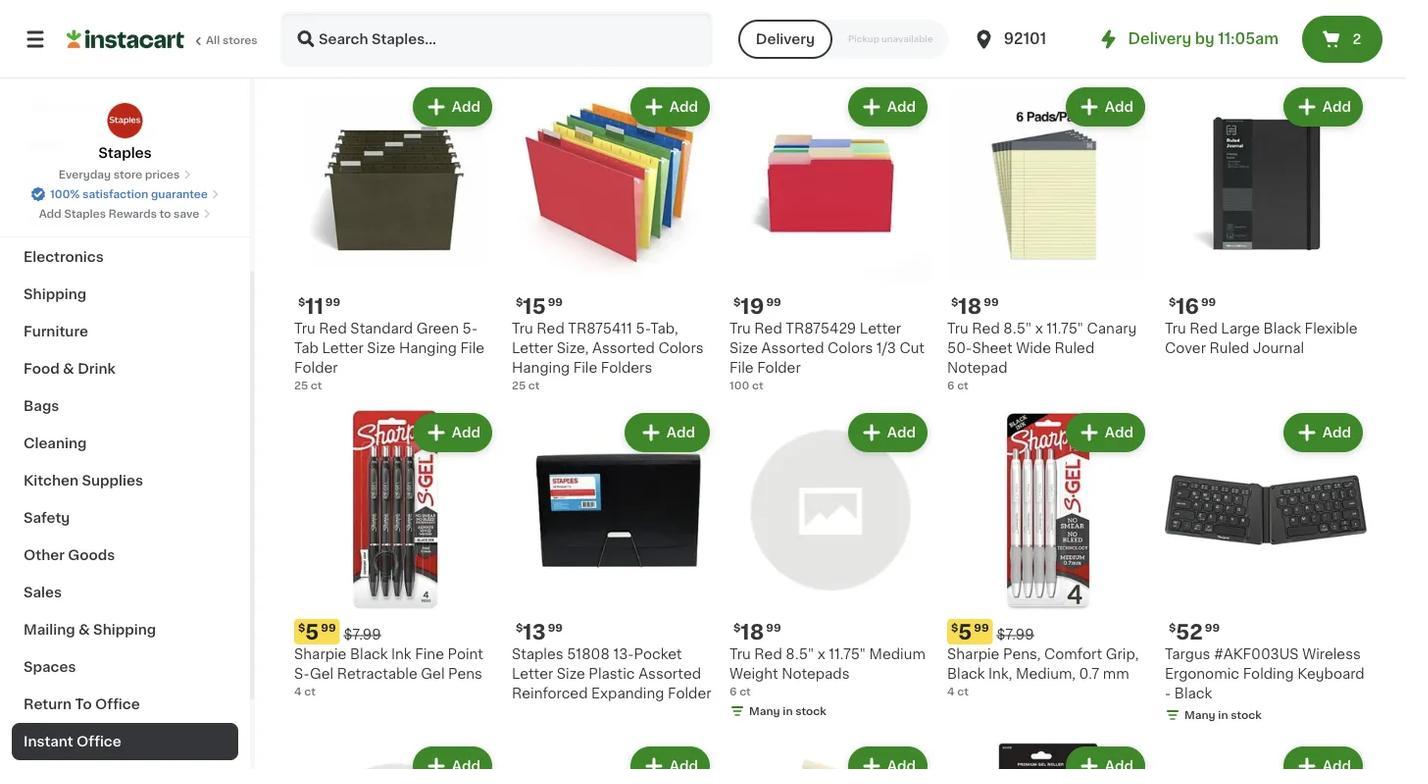 Task type: locate. For each thing, give the bounding box(es) containing it.
$5.99 original price: $7.99 element up ink
[[294, 619, 496, 645]]

store
[[114, 169, 142, 180]]

0 horizontal spatial in
[[783, 706, 793, 717]]

2 5 from the left
[[959, 621, 972, 642]]

0 horizontal spatial colors
[[659, 341, 704, 355]]

1 horizontal spatial in
[[1219, 710, 1229, 721]]

8.5"
[[1004, 322, 1032, 335], [786, 647, 814, 661]]

add for tru red tr875429 letter size assorted colors 1/3 cut file folder
[[888, 100, 916, 114]]

service type group
[[738, 20, 949, 59]]

sharpie
[[294, 647, 347, 661], [948, 647, 1000, 661]]

1 horizontal spatial 18
[[959, 296, 982, 316]]

$ for tru red 8.5" x 11.75" canary 50-sheet wide ruled notepad
[[952, 297, 959, 308]]

black up 'journal'
[[1264, 322, 1302, 335]]

food
[[24, 362, 60, 376]]

1 4 from the left
[[294, 686, 302, 697]]

5-
[[463, 322, 478, 335], [636, 322, 651, 335]]

$ 18 99 for tru red 8.5" x 11.75" medium weight notepads
[[734, 621, 781, 642]]

sharpie down $ 5 99
[[948, 647, 1000, 661]]

assorted down tr875429
[[762, 341, 825, 355]]

99 for tru red standard green 5- tab letter size hanging file folder
[[326, 297, 341, 308]]

11
[[305, 296, 324, 316]]

4 inside sharpie pens, comfort grip, black ink, medium, 0.7 mm 4 ct
[[948, 686, 955, 697]]

0 horizontal spatial $ 18 99
[[734, 621, 781, 642]]

tru inside tru red tr875429 letter size assorted colors 1/3 cut file folder 100 ct
[[730, 322, 751, 335]]

tru for 11
[[294, 322, 316, 335]]

0 horizontal spatial many
[[749, 706, 781, 717]]

product group containing 16
[[1165, 83, 1368, 358]]

& right the food
[[63, 362, 74, 376]]

letter inside tru red tr875429 letter size assorted colors 1/3 cut file folder 100 ct
[[860, 322, 902, 335]]

& right mailing
[[79, 623, 90, 637]]

5
[[305, 621, 319, 642], [959, 621, 972, 642]]

in down ergonomic
[[1219, 710, 1229, 721]]

letter up 1/3
[[860, 322, 902, 335]]

99
[[326, 297, 341, 308], [548, 297, 563, 308], [767, 297, 782, 308], [984, 297, 999, 308], [1202, 297, 1217, 308], [321, 622, 336, 633], [548, 622, 563, 633], [766, 622, 781, 633], [974, 622, 989, 633], [1205, 622, 1220, 633]]

100% satisfaction guarantee
[[50, 189, 208, 200]]

staples down the 100%
[[64, 208, 106, 219]]

$ 18 99
[[952, 296, 999, 316], [734, 621, 781, 642]]

ct down tab
[[311, 380, 322, 391]]

x for notepads
[[818, 647, 826, 661]]

1 horizontal spatial 6
[[948, 380, 955, 391]]

8.5" inside tru red 8.5" x 11.75" medium weight notepads 6 ct
[[786, 647, 814, 661]]

many in stock down ergonomic
[[1185, 710, 1262, 721]]

1 vertical spatial 6
[[730, 686, 737, 697]]

1 horizontal spatial $ 18 99
[[952, 296, 999, 316]]

$ 52 99
[[1169, 621, 1220, 642]]

flexible
[[1305, 322, 1358, 335]]

5- right green
[[463, 322, 478, 335]]

paper link
[[12, 127, 238, 164]]

2 ruled from the left
[[1210, 341, 1250, 355]]

product group containing 13
[[512, 409, 714, 703]]

folder inside tru red standard green 5- tab letter size hanging file folder 25 ct
[[294, 361, 338, 375]]

$ 18 99 up weight
[[734, 621, 781, 642]]

red inside tru red standard green 5- tab letter size hanging file folder 25 ct
[[319, 322, 347, 335]]

ct down $ 5 99
[[958, 686, 969, 697]]

bags
[[24, 399, 59, 413]]

5- up folders
[[636, 322, 651, 335]]

office up paper
[[24, 101, 68, 115]]

black up retractable in the bottom of the page
[[350, 647, 388, 661]]

2 colors from the left
[[828, 341, 873, 355]]

6 down weight
[[730, 686, 737, 697]]

many down weight
[[749, 706, 781, 717]]

tru inside tru red 8.5" x 11.75" canary 50-sheet wide ruled notepad 6 ct
[[948, 322, 969, 335]]

red for 15
[[537, 322, 565, 335]]

1 horizontal spatial 25
[[512, 380, 526, 391]]

18 for tru red 8.5" x 11.75" canary 50-sheet wide ruled notepad
[[959, 296, 982, 316]]

red down $ 19 99
[[755, 322, 783, 335]]

1 horizontal spatial many in stock
[[1185, 710, 1262, 721]]

many inside product 'group'
[[1185, 710, 1216, 721]]

$ 19 99
[[734, 296, 782, 316]]

25 inside tru red standard green 5- tab letter size hanging file folder 25 ct
[[294, 380, 308, 391]]

black down ergonomic
[[1175, 687, 1213, 700]]

tru for 19
[[730, 322, 751, 335]]

tru inside tru red large black flexible cover ruled journal
[[1165, 322, 1187, 335]]

size inside tru red tr875429 letter size assorted colors 1/3 cut file folder 100 ct
[[730, 341, 758, 355]]

delivery by 11:05am
[[1129, 32, 1279, 46]]

kitchen supplies
[[24, 474, 143, 488]]

hanging down 'size,'
[[512, 361, 570, 375]]

red inside tru red large black flexible cover ruled journal
[[1190, 322, 1218, 335]]

red up sheet
[[973, 322, 1000, 335]]

0 vertical spatial x
[[1036, 322, 1043, 335]]

2 $5.99 original price: $7.99 element from the left
[[948, 619, 1150, 645]]

size inside staples 51808 13-pocket letter size plastic assorted reinforced expanding folder
[[557, 667, 585, 681]]

2 vertical spatial staples
[[512, 647, 564, 661]]

1 horizontal spatial delivery
[[1129, 32, 1192, 46]]

colors down tr875429
[[828, 341, 873, 355]]

x for sheet
[[1036, 322, 1043, 335]]

1 horizontal spatial 4
[[948, 686, 955, 697]]

office
[[24, 101, 68, 115], [95, 697, 140, 711], [77, 735, 121, 748]]

6 down notepad
[[948, 380, 955, 391]]

0 horizontal spatial hanging
[[399, 341, 457, 355]]

1 horizontal spatial x
[[1036, 322, 1043, 335]]

delivery inside button
[[756, 32, 815, 46]]

office down to
[[77, 735, 121, 748]]

sharpie inside $ 5 99 $7.99 sharpie black ink fine point s-gel retractable gel pens 4 ct
[[294, 647, 347, 661]]

0 horizontal spatial 5-
[[463, 322, 478, 335]]

colors down tab,
[[659, 341, 704, 355]]

ct down weight
[[740, 686, 751, 697]]

x up 'wide'
[[1036, 322, 1043, 335]]

notepads
[[782, 667, 850, 681]]

0 horizontal spatial 6
[[730, 686, 737, 697]]

2 5- from the left
[[636, 322, 651, 335]]

0 horizontal spatial 18
[[741, 621, 764, 642]]

tab
[[294, 341, 319, 355]]

4 inside $ 5 99 $7.99 sharpie black ink fine point s-gel retractable gel pens 4 ct
[[294, 686, 302, 697]]

18 up weight
[[741, 621, 764, 642]]

ct down s-
[[304, 686, 316, 697]]

folder down pocket
[[668, 687, 712, 700]]

red inside tru red tr875429 letter size assorted colors 1/3 cut file folder 100 ct
[[755, 322, 783, 335]]

tru inside tru red tr875411 5-tab, letter size, assorted colors hanging file folders 25 ct
[[512, 322, 533, 335]]

tru down the 19
[[730, 322, 751, 335]]

wireless
[[1303, 647, 1361, 661]]

cleaning link
[[12, 425, 238, 462]]

0 vertical spatial all
[[294, 6, 322, 27]]

sheet
[[973, 341, 1013, 355]]

1 horizontal spatial 5
[[959, 621, 972, 642]]

2 25 from the left
[[512, 380, 526, 391]]

18 for tru red 8.5" x 11.75" medium weight notepads
[[741, 621, 764, 642]]

0 vertical spatial 18
[[959, 296, 982, 316]]

school supplies link
[[12, 201, 238, 238]]

add for sharpie pens, comfort grip, black ink, medium, 0.7 mm
[[1105, 426, 1134, 439]]

1 vertical spatial 8.5"
[[786, 647, 814, 661]]

all
[[294, 6, 322, 27], [206, 35, 220, 46]]

0 horizontal spatial 4
[[294, 686, 302, 697]]

8.5" for notepads
[[786, 647, 814, 661]]

colors inside tru red tr875411 5-tab, letter size, assorted colors hanging file folders 25 ct
[[659, 341, 704, 355]]

99 for tru red 8.5" x 11.75" medium weight notepads
[[766, 622, 781, 633]]

red inside tru red 8.5" x 11.75" canary 50-sheet wide ruled notepad 6 ct
[[973, 322, 1000, 335]]

$ inside $ 16 99
[[1169, 297, 1177, 308]]

0 vertical spatial office
[[24, 101, 68, 115]]

ruled down large
[[1210, 341, 1250, 355]]

0 horizontal spatial file
[[461, 341, 485, 355]]

ct inside tru red 8.5" x 11.75" canary 50-sheet wide ruled notepad 6 ct
[[958, 380, 969, 391]]

mailing & shipping
[[24, 623, 156, 637]]

11.75" up notepads at the right bottom of the page
[[829, 647, 866, 661]]

1 horizontal spatial ruled
[[1210, 341, 1250, 355]]

$5.99 original price: $7.99 element for 5
[[294, 619, 496, 645]]

1 vertical spatial $ 18 99
[[734, 621, 781, 642]]

0 horizontal spatial delivery
[[756, 32, 815, 46]]

cleaning
[[24, 437, 87, 450]]

medium
[[870, 647, 926, 661]]

assorted for 5-
[[592, 341, 655, 355]]

1 ruled from the left
[[1055, 341, 1095, 355]]

tru inside tru red standard green 5- tab letter size hanging file folder 25 ct
[[294, 322, 316, 335]]

staples up everyday store prices link at left
[[98, 146, 152, 160]]

fine
[[415, 647, 444, 661]]

red down $ 16 99
[[1190, 322, 1218, 335]]

0 horizontal spatial $5.99 original price: $7.99 element
[[294, 619, 496, 645]]

1 horizontal spatial stock
[[1231, 710, 1262, 721]]

1 horizontal spatial size
[[557, 667, 585, 681]]

1 horizontal spatial sharpie
[[948, 647, 1000, 661]]

1 horizontal spatial folder
[[668, 687, 712, 700]]

size down 51808
[[557, 667, 585, 681]]

spaces
[[24, 660, 76, 674]]

pens,
[[1004, 647, 1041, 661]]

0 horizontal spatial $7.99
[[344, 628, 381, 642]]

$ inside $ 11 99
[[298, 297, 305, 308]]

grip,
[[1106, 647, 1139, 661]]

stock down notepads at the right bottom of the page
[[796, 706, 827, 717]]

ct down 15 on the top left of the page
[[529, 380, 540, 391]]

1 horizontal spatial colors
[[828, 341, 873, 355]]

1 horizontal spatial 8.5"
[[1004, 322, 1032, 335]]

add button for tru red tr875411 5-tab, letter size, assorted colors hanging file folders
[[633, 89, 708, 125]]

11.75"
[[1047, 322, 1084, 335], [829, 647, 866, 661]]

reinforced
[[512, 687, 588, 700]]

delivery by 11:05am link
[[1097, 27, 1279, 51]]

1 vertical spatial shipping
[[93, 623, 156, 637]]

None search field
[[281, 12, 713, 67]]

0 horizontal spatial 11.75"
[[829, 647, 866, 661]]

weight
[[730, 667, 779, 681]]

letter left 'size,'
[[512, 341, 553, 355]]

0 vertical spatial staples
[[98, 146, 152, 160]]

11.75" for canary
[[1047, 322, 1084, 335]]

product group containing 19
[[730, 83, 932, 393]]

tru up cover
[[1165, 322, 1187, 335]]

0 horizontal spatial 8.5"
[[786, 647, 814, 661]]

school
[[24, 213, 73, 227]]

99 inside $ 11 99
[[326, 297, 341, 308]]

letter inside tru red standard green 5- tab letter size hanging file folder 25 ct
[[322, 341, 364, 355]]

return
[[24, 697, 72, 711]]

ct down notepad
[[958, 380, 969, 391]]

0 horizontal spatial sharpie
[[294, 647, 347, 661]]

black left the 'ink,'
[[948, 667, 985, 681]]

2 sharpie from the left
[[948, 647, 1000, 661]]

tru up 50-
[[948, 322, 969, 335]]

file inside tru red standard green 5- tab letter size hanging file folder 25 ct
[[461, 341, 485, 355]]

& inside "link"
[[79, 623, 90, 637]]

1 horizontal spatial shipping
[[93, 623, 156, 637]]

1 colors from the left
[[659, 341, 704, 355]]

1 horizontal spatial $5.99 original price: $7.99 element
[[948, 619, 1150, 645]]

1 vertical spatial all
[[206, 35, 220, 46]]

99 inside $ 52 99
[[1205, 622, 1220, 633]]

product group containing 52
[[1165, 409, 1368, 727]]

add for staples 51808 13-pocket letter size plastic assorted reinforced expanding folder
[[669, 426, 698, 439]]

assorted inside tru red tr875429 letter size assorted colors 1/3 cut file folder 100 ct
[[762, 341, 825, 355]]

99 inside $ 16 99
[[1202, 297, 1217, 308]]

many in stock down notepads at the right bottom of the page
[[749, 706, 827, 717]]

shipping up spaces link
[[93, 623, 156, 637]]

1 horizontal spatial &
[[79, 623, 90, 637]]

$5.99 original price: $7.99 element for pens,
[[948, 619, 1150, 645]]

sharpie up s-
[[294, 647, 347, 661]]

0 vertical spatial 6
[[948, 380, 955, 391]]

99 for tru red 8.5" x 11.75" canary 50-sheet wide ruled notepad
[[984, 297, 999, 308]]

add button for tru red 8.5" x 11.75" medium weight notepads
[[850, 415, 926, 450]]

tru inside tru red 8.5" x 11.75" medium weight notepads 6 ct
[[730, 647, 751, 661]]

5 inside $ 5 99 $7.99 sharpie black ink fine point s-gel retractable gel pens 4 ct
[[305, 621, 319, 642]]

all left 'items'
[[294, 6, 322, 27]]

red down $ 15 99
[[537, 322, 565, 335]]

0 vertical spatial $ 18 99
[[952, 296, 999, 316]]

$5.99 original price: $7.99 element
[[294, 619, 496, 645], [948, 619, 1150, 645]]

gel down fine
[[421, 667, 445, 681]]

size up "100"
[[730, 341, 758, 355]]

shipping inside mailing & shipping "link"
[[93, 623, 156, 637]]

letter up the 'reinforced'
[[512, 667, 553, 681]]

1 sharpie from the left
[[294, 647, 347, 661]]

99 inside $ 5 99
[[974, 622, 989, 633]]

0 horizontal spatial 25
[[294, 380, 308, 391]]

ct inside tru red tr875429 letter size assorted colors 1/3 cut file folder 100 ct
[[752, 380, 764, 391]]

18
[[959, 296, 982, 316], [741, 621, 764, 642]]

1 vertical spatial 11.75"
[[829, 647, 866, 661]]

spaces link
[[12, 648, 238, 686]]

assorted inside staples 51808 13-pocket letter size plastic assorted reinforced expanding folder
[[639, 667, 701, 681]]

ergonomic
[[1165, 667, 1240, 681]]

supplies for printer supplies
[[75, 176, 136, 189]]

0 horizontal spatial all
[[206, 35, 220, 46]]

size down standard
[[367, 341, 396, 355]]

1 5 from the left
[[305, 621, 319, 642]]

staples inside staples 51808 13-pocket letter size plastic assorted reinforced expanding folder
[[512, 647, 564, 661]]

instant
[[24, 735, 73, 748]]

$ 5 99
[[952, 621, 989, 642]]

many in stock
[[749, 706, 827, 717], [1185, 710, 1262, 721]]

2 horizontal spatial folder
[[757, 361, 801, 375]]

0 horizontal spatial gel
[[310, 667, 334, 681]]

shipping up furniture
[[24, 287, 86, 301]]

add for targus #akf003us wireless ergonomic folding keyboard - black
[[1323, 426, 1352, 439]]

99 inside $ 15 99
[[548, 297, 563, 308]]

tru for 18
[[948, 322, 969, 335]]

4 down s-
[[294, 686, 302, 697]]

1 horizontal spatial all
[[294, 6, 322, 27]]

0 horizontal spatial 5
[[305, 621, 319, 642]]

x up notepads at the right bottom of the page
[[818, 647, 826, 661]]

x
[[1036, 322, 1043, 335], [818, 647, 826, 661]]

25 down tab
[[294, 380, 308, 391]]

92101 button
[[973, 12, 1091, 67]]

file for 11
[[461, 341, 485, 355]]

2 4 from the left
[[948, 686, 955, 697]]

$7.99 inside $ 5 99 $7.99 sharpie black ink fine point s-gel retractable gel pens 4 ct
[[344, 628, 381, 642]]

5 for 5
[[959, 621, 972, 642]]

1 horizontal spatial 11.75"
[[1047, 322, 1084, 335]]

instant office link
[[12, 723, 238, 760]]

office right to
[[95, 697, 140, 711]]

5 up sharpie pens, comfort grip, black ink, medium, 0.7 mm 4 ct
[[959, 621, 972, 642]]

0 horizontal spatial folder
[[294, 361, 338, 375]]

1 vertical spatial 18
[[741, 621, 764, 642]]

0 vertical spatial 11.75"
[[1047, 322, 1084, 335]]

1 horizontal spatial hanging
[[512, 361, 570, 375]]

5 up s-
[[305, 621, 319, 642]]

ct inside tru red standard green 5- tab letter size hanging file folder 25 ct
[[311, 380, 322, 391]]

mailing & shipping link
[[12, 611, 238, 648]]

all for all stores
[[206, 35, 220, 46]]

many down ergonomic
[[1185, 710, 1216, 721]]

staples down "$ 13 99"
[[512, 647, 564, 661]]

black
[[1264, 322, 1302, 335], [350, 647, 388, 661], [948, 667, 985, 681], [1175, 687, 1213, 700]]

11.75" inside tru red 8.5" x 11.75" medium weight notepads 6 ct
[[829, 647, 866, 661]]

0 vertical spatial hanging
[[399, 341, 457, 355]]

assorted inside tru red tr875411 5-tab, letter size, assorted colors hanging file folders 25 ct
[[592, 341, 655, 355]]

black inside $ 5 99 $7.99 sharpie black ink fine point s-gel retractable gel pens 4 ct
[[350, 647, 388, 661]]

1 horizontal spatial 5-
[[636, 322, 651, 335]]

4 down $ 5 99
[[948, 686, 955, 697]]

pocket
[[634, 647, 682, 661]]

99 inside $ 19 99
[[767, 297, 782, 308]]

tru up weight
[[730, 647, 751, 661]]

tru up tab
[[294, 322, 316, 335]]

$ 11 99
[[298, 296, 341, 316]]

$ inside "$ 13 99"
[[516, 622, 523, 633]]

stock
[[796, 706, 827, 717], [1231, 710, 1262, 721]]

product group
[[294, 83, 496, 393], [512, 83, 714, 393], [730, 83, 932, 393], [948, 83, 1150, 393], [1165, 83, 1368, 358], [294, 409, 496, 699], [512, 409, 714, 703], [730, 409, 932, 723], [948, 409, 1150, 699], [1165, 409, 1368, 727], [294, 743, 496, 770], [512, 743, 714, 770], [730, 743, 932, 770], [948, 743, 1150, 770], [1165, 743, 1368, 770]]

0 horizontal spatial ruled
[[1055, 341, 1095, 355]]

1 vertical spatial hanging
[[512, 361, 570, 375]]

tru down 15 on the top left of the page
[[512, 322, 533, 335]]

folder for 19
[[757, 361, 801, 375]]

red for 18
[[973, 322, 1000, 335]]

$ inside $ 15 99
[[516, 297, 523, 308]]

0 horizontal spatial many in stock
[[749, 706, 827, 717]]

red up weight
[[755, 647, 783, 661]]

everyday
[[59, 169, 111, 180]]

8.5" inside tru red 8.5" x 11.75" canary 50-sheet wide ruled notepad 6 ct
[[1004, 322, 1032, 335]]

1 horizontal spatial $7.99
[[997, 628, 1035, 642]]

2 horizontal spatial file
[[730, 361, 754, 375]]

11.75" up 'wide'
[[1047, 322, 1084, 335]]

supplies for kitchen supplies
[[82, 474, 143, 488]]

1 $5.99 original price: $7.99 element from the left
[[294, 619, 496, 645]]

0 vertical spatial shipping
[[24, 287, 86, 301]]

0 horizontal spatial size
[[367, 341, 396, 355]]

red inside tru red tr875411 5-tab, letter size, assorted colors hanging file folders 25 ct
[[537, 322, 565, 335]]

$7.99 up retractable in the bottom of the page
[[344, 628, 381, 642]]

1 $7.99 from the left
[[344, 628, 381, 642]]

2 $7.99 from the left
[[997, 628, 1035, 642]]

electronics link
[[12, 238, 238, 276]]

13-
[[613, 647, 634, 661]]

ct
[[311, 380, 322, 391], [529, 380, 540, 391], [752, 380, 764, 391], [958, 380, 969, 391], [304, 686, 316, 697], [740, 686, 751, 697], [958, 686, 969, 697]]

1 horizontal spatial gel
[[421, 667, 445, 681]]

0 horizontal spatial x
[[818, 647, 826, 661]]

$5.99 original price: $7.99 element up "comfort"
[[948, 619, 1150, 645]]

add button for sharpie pens, comfort grip, black ink, medium, 0.7 mm
[[1068, 415, 1144, 450]]

ct inside tru red 8.5" x 11.75" medium weight notepads 6 ct
[[740, 686, 751, 697]]

supplies for school supplies
[[76, 213, 137, 227]]

school supplies
[[24, 213, 137, 227]]

8.5" up notepads at the right bottom of the page
[[786, 647, 814, 661]]

1 vertical spatial &
[[79, 623, 90, 637]]

$ for targus #akf003us wireless ergonomic folding keyboard - black
[[1169, 622, 1177, 633]]

hanging down green
[[399, 341, 457, 355]]

folder inside staples 51808 13-pocket letter size plastic assorted reinforced expanding folder
[[668, 687, 712, 700]]

folder down tr875429
[[757, 361, 801, 375]]

99 for tru red tr875429 letter size assorted colors 1/3 cut file folder
[[767, 297, 782, 308]]

8.5" up 'wide'
[[1004, 322, 1032, 335]]

0 horizontal spatial shipping
[[24, 287, 86, 301]]

tru
[[294, 322, 316, 335], [512, 322, 533, 335], [730, 322, 751, 335], [948, 322, 969, 335], [1165, 322, 1187, 335], [730, 647, 751, 661]]

folder down tab
[[294, 361, 338, 375]]

x inside tru red 8.5" x 11.75" canary 50-sheet wide ruled notepad 6 ct
[[1036, 322, 1043, 335]]

99 inside "$ 13 99"
[[548, 622, 563, 633]]

targus
[[1165, 647, 1211, 661]]

gel left retractable in the bottom of the page
[[310, 667, 334, 681]]

18 up 50-
[[959, 296, 982, 316]]

in down notepads at the right bottom of the page
[[783, 706, 793, 717]]

ink,
[[989, 667, 1013, 681]]

$7.99 up pens,
[[997, 628, 1035, 642]]

stock down the targus #akf003us wireless ergonomic folding keyboard - black
[[1231, 710, 1262, 721]]

assorted down pocket
[[639, 667, 701, 681]]

$ inside $ 52 99
[[1169, 622, 1177, 633]]

2 horizontal spatial size
[[730, 341, 758, 355]]

ct inside $ 5 99 $7.99 sharpie black ink fine point s-gel retractable gel pens 4 ct
[[304, 686, 316, 697]]

50-
[[948, 341, 973, 355]]

staples
[[98, 146, 152, 160], [64, 208, 106, 219], [512, 647, 564, 661]]

folder inside tru red tr875429 letter size assorted colors 1/3 cut file folder 100 ct
[[757, 361, 801, 375]]

0 vertical spatial &
[[63, 362, 74, 376]]

add button for tru red standard green 5- tab letter size hanging file folder
[[415, 89, 490, 125]]

assorted for pocket
[[639, 667, 701, 681]]

$ 18 99 up 50-
[[952, 296, 999, 316]]

all left stores
[[206, 35, 220, 46]]

size
[[367, 341, 396, 355], [730, 341, 758, 355], [557, 667, 585, 681]]

$ for staples 51808 13-pocket letter size plastic assorted reinforced expanding folder
[[516, 622, 523, 633]]

assorted up folders
[[592, 341, 655, 355]]

shipping inside shipping link
[[24, 287, 86, 301]]

13
[[523, 621, 546, 642]]

file inside tru red tr875429 letter size assorted colors 1/3 cut file folder 100 ct
[[730, 361, 754, 375]]

delivery for delivery by 11:05am
[[1129, 32, 1192, 46]]

11.75" inside tru red 8.5" x 11.75" canary 50-sheet wide ruled notepad 6 ct
[[1047, 322, 1084, 335]]

1 vertical spatial staples
[[64, 208, 106, 219]]

tru red large black flexible cover ruled journal
[[1165, 322, 1358, 355]]

1 25 from the left
[[294, 380, 308, 391]]

1 5- from the left
[[463, 322, 478, 335]]

$ inside $ 19 99
[[734, 297, 741, 308]]

$ for tru red 8.5" x 11.75" medium weight notepads
[[734, 622, 741, 633]]

52
[[1177, 621, 1204, 642]]

folder
[[294, 361, 338, 375], [757, 361, 801, 375], [668, 687, 712, 700]]

0 horizontal spatial &
[[63, 362, 74, 376]]

1 horizontal spatial file
[[574, 361, 598, 375]]

x inside tru red 8.5" x 11.75" medium weight notepads 6 ct
[[818, 647, 826, 661]]

red down $ 11 99
[[319, 322, 347, 335]]

add button for sharpie black ink fine point s-gel retractable gel pens
[[415, 415, 490, 450]]

0 vertical spatial 8.5"
[[1004, 322, 1032, 335]]

1 gel from the left
[[310, 667, 334, 681]]

25 down 15 on the top left of the page
[[512, 380, 526, 391]]

1 vertical spatial x
[[818, 647, 826, 661]]

1 horizontal spatial many
[[1185, 710, 1216, 721]]

medium,
[[1016, 667, 1076, 681]]

ruled right 'wide'
[[1055, 341, 1095, 355]]

letter inside tru red tr875411 5-tab, letter size, assorted colors hanging file folders 25 ct
[[512, 341, 553, 355]]

ct right "100"
[[752, 380, 764, 391]]

letter right tab
[[322, 341, 364, 355]]



Task type: describe. For each thing, give the bounding box(es) containing it.
delivery for delivery
[[756, 32, 815, 46]]

ruled inside tru red 8.5" x 11.75" canary 50-sheet wide ruled notepad 6 ct
[[1055, 341, 1095, 355]]

many in stock inside product 'group'
[[1185, 710, 1262, 721]]

product group containing 15
[[512, 83, 714, 393]]

sharpie inside sharpie pens, comfort grip, black ink, medium, 0.7 mm 4 ct
[[948, 647, 1000, 661]]

folders
[[601, 361, 653, 375]]

51808
[[567, 647, 610, 661]]

sharpie pens, comfort grip, black ink, medium, 0.7 mm 4 ct
[[948, 647, 1139, 697]]

$ 15 99
[[516, 296, 563, 316]]

add button for tru red 8.5" x 11.75" canary 50-sheet wide ruled notepad
[[1068, 89, 1144, 125]]

satisfaction
[[83, 189, 148, 200]]

prices
[[145, 169, 180, 180]]

point
[[448, 647, 484, 661]]

file inside tru red tr875411 5-tab, letter size, assorted colors hanging file folders 25 ct
[[574, 361, 598, 375]]

100%
[[50, 189, 80, 200]]

stock inside product 'group'
[[1231, 710, 1262, 721]]

$ 5 99 $7.99 sharpie black ink fine point s-gel retractable gel pens 4 ct
[[294, 621, 484, 697]]

99 for tru red large black flexible cover ruled journal
[[1202, 297, 1217, 308]]

supplies for office supplies
[[72, 101, 133, 115]]

black inside the targus #akf003us wireless ergonomic folding keyboard - black
[[1175, 687, 1213, 700]]

office supplies
[[24, 101, 133, 115]]

paper
[[24, 138, 65, 152]]

19
[[741, 296, 765, 316]]

tru red tr875411 5-tab, letter size, assorted colors hanging file folders 25 ct
[[512, 322, 704, 391]]

add for tru red 8.5" x 11.75" medium weight notepads
[[888, 426, 916, 439]]

99 inside $ 5 99 $7.99 sharpie black ink fine point s-gel retractable gel pens 4 ct
[[321, 622, 336, 633]]

tru red 8.5" x 11.75" medium weight notepads 6 ct
[[730, 647, 926, 697]]

92101
[[1004, 32, 1047, 46]]

100
[[730, 380, 750, 391]]

hanging inside tru red standard green 5- tab letter size hanging file folder 25 ct
[[399, 341, 457, 355]]

tab,
[[651, 322, 679, 335]]

kitchen
[[24, 474, 79, 488]]

& for drink
[[63, 362, 74, 376]]

$ for tru red standard green 5- tab letter size hanging file folder
[[298, 297, 305, 308]]

staples for staples 51808 13-pocket letter size plastic assorted reinforced expanding folder
[[512, 647, 564, 661]]

Search field
[[283, 14, 711, 65]]

add for tru red 8.5" x 11.75" canary 50-sheet wide ruled notepad
[[1105, 100, 1134, 114]]

delivery button
[[738, 20, 833, 59]]

other goods
[[24, 548, 115, 562]]

6 inside tru red 8.5" x 11.75" canary 50-sheet wide ruled notepad 6 ct
[[948, 380, 955, 391]]

goods
[[68, 548, 115, 562]]

add for tru red tr875411 5-tab, letter size, assorted colors hanging file folders
[[670, 100, 698, 114]]

red inside tru red 8.5" x 11.75" medium weight notepads 6 ct
[[755, 647, 783, 661]]

staples for staples
[[98, 146, 152, 160]]

$ 18 99 for tru red 8.5" x 11.75" canary 50-sheet wide ruled notepad
[[952, 296, 999, 316]]

guarantee
[[151, 189, 208, 200]]

electronics
[[24, 250, 104, 264]]

99 for tru red tr875411 5-tab, letter size, assorted colors hanging file folders
[[548, 297, 563, 308]]

$ inside $ 5 99 $7.99 sharpie black ink fine point s-gel retractable gel pens 4 ct
[[298, 622, 305, 633]]

safety
[[24, 511, 70, 525]]

$ for tru red large black flexible cover ruled journal
[[1169, 297, 1177, 308]]

file for 19
[[730, 361, 754, 375]]

rewards
[[109, 208, 157, 219]]

standard
[[351, 322, 413, 335]]

everyday store prices
[[59, 169, 180, 180]]

large
[[1222, 322, 1261, 335]]

6 inside tru red 8.5" x 11.75" medium weight notepads 6 ct
[[730, 686, 737, 697]]

5- inside tru red standard green 5- tab letter size hanging file folder 25 ct
[[463, 322, 478, 335]]

printer supplies
[[24, 176, 136, 189]]

99 for staples 51808 13-pocket letter size plastic assorted reinforced expanding folder
[[548, 622, 563, 633]]

2 vertical spatial office
[[77, 735, 121, 748]]

to
[[75, 697, 92, 711]]

25 inside tru red tr875411 5-tab, letter size, assorted colors hanging file folders 25 ct
[[512, 380, 526, 391]]

items
[[327, 6, 388, 27]]

folder for 11
[[294, 361, 338, 375]]

$ 13 99
[[516, 621, 563, 642]]

ct inside tru red tr875411 5-tab, letter size, assorted colors hanging file folders 25 ct
[[529, 380, 540, 391]]

food & drink
[[24, 362, 116, 376]]

tru for 15
[[512, 322, 533, 335]]

red for 11
[[319, 322, 347, 335]]

add for sharpie black ink fine point s-gel retractable gel pens
[[452, 426, 481, 439]]

add button for staples 51808 13-pocket letter size plastic assorted reinforced expanding folder
[[631, 415, 708, 450]]

2
[[1353, 32, 1362, 46]]

journal
[[1253, 341, 1305, 355]]

tru red 8.5" x 11.75" canary 50-sheet wide ruled notepad 6 ct
[[948, 322, 1137, 391]]

black inside tru red large black flexible cover ruled journal
[[1264, 322, 1302, 335]]

instacart logo image
[[67, 27, 184, 51]]

0.7
[[1080, 667, 1100, 681]]

15
[[523, 296, 546, 316]]

ct inside sharpie pens, comfort grip, black ink, medium, 0.7 mm 4 ct
[[958, 686, 969, 697]]

other goods link
[[12, 537, 238, 574]]

retractable
[[337, 667, 418, 681]]

11.75" for medium
[[829, 647, 866, 661]]

wide
[[1016, 341, 1052, 355]]

mm
[[1103, 667, 1130, 681]]

staples logo image
[[106, 102, 144, 139]]

furniture link
[[12, 313, 238, 350]]

kitchen supplies link
[[12, 462, 238, 499]]

$ for tru red tr875411 5-tab, letter size, assorted colors hanging file folders
[[516, 297, 523, 308]]

add for tru red large black flexible cover ruled journal
[[1323, 100, 1352, 114]]

colors inside tru red tr875429 letter size assorted colors 1/3 cut file folder 100 ct
[[828, 341, 873, 355]]

5 for sharpie black ink fine point s-gel retractable gel pens
[[305, 621, 319, 642]]

return to office
[[24, 697, 140, 711]]

5- inside tru red tr875411 5-tab, letter size, assorted colors hanging file folders 25 ct
[[636, 322, 651, 335]]

safety link
[[12, 499, 238, 537]]

printer supplies link
[[12, 164, 238, 201]]

sales link
[[12, 574, 238, 611]]

1/3
[[877, 341, 897, 355]]

product group containing 11
[[294, 83, 496, 393]]

tr875411
[[568, 322, 633, 335]]

$ for tru red tr875429 letter size assorted colors 1/3 cut file folder
[[734, 297, 741, 308]]

0 horizontal spatial stock
[[796, 706, 827, 717]]

targus #akf003us wireless ergonomic folding keyboard - black
[[1165, 647, 1365, 700]]

drink
[[78, 362, 116, 376]]

2 gel from the left
[[421, 667, 445, 681]]

add button for tru red large black flexible cover ruled journal
[[1286, 89, 1362, 125]]

staples link
[[98, 102, 152, 163]]

printer
[[24, 176, 71, 189]]

save
[[174, 208, 199, 219]]

11:05am
[[1219, 32, 1279, 46]]

all stores link
[[67, 12, 259, 67]]

letter inside staples 51808 13-pocket letter size plastic assorted reinforced expanding folder
[[512, 667, 553, 681]]

red for 19
[[755, 322, 783, 335]]

hanging inside tru red tr875411 5-tab, letter size, assorted colors hanging file folders 25 ct
[[512, 361, 570, 375]]

add button for tru red tr875429 letter size assorted colors 1/3 cut file folder
[[850, 89, 926, 125]]

ink
[[391, 647, 412, 661]]

cut
[[900, 341, 925, 355]]

cover
[[1165, 341, 1207, 355]]

other
[[24, 548, 65, 562]]

black inside sharpie pens, comfort grip, black ink, medium, 0.7 mm 4 ct
[[948, 667, 985, 681]]

8.5" for sheet
[[1004, 322, 1032, 335]]

1 vertical spatial office
[[95, 697, 140, 711]]

ruled inside tru red large black flexible cover ruled journal
[[1210, 341, 1250, 355]]

instant office
[[24, 735, 121, 748]]

bags link
[[12, 387, 238, 425]]

add button for targus #akf003us wireless ergonomic folding keyboard - black
[[1286, 415, 1362, 450]]

staples 51808 13-pocket letter size plastic assorted reinforced expanding folder
[[512, 647, 712, 700]]

comfort
[[1045, 647, 1103, 661]]

all for all items
[[294, 6, 322, 27]]

size inside tru red standard green 5- tab letter size hanging file folder 25 ct
[[367, 341, 396, 355]]

tru red tr875429 letter size assorted colors 1/3 cut file folder 100 ct
[[730, 322, 925, 391]]

folding
[[1244, 667, 1295, 681]]

all items
[[294, 6, 388, 27]]

all stores
[[206, 35, 258, 46]]

everyday store prices link
[[59, 167, 192, 182]]

tr875429
[[786, 322, 857, 335]]

sales
[[24, 586, 62, 599]]

2 button
[[1303, 16, 1383, 63]]

$ inside $ 5 99
[[952, 622, 959, 633]]

canary
[[1087, 322, 1137, 335]]

& for shipping
[[79, 623, 90, 637]]

-
[[1165, 687, 1172, 700]]

#akf003us
[[1214, 647, 1299, 661]]

to
[[159, 208, 171, 219]]

99 for targus #akf003us wireless ergonomic folding keyboard - black
[[1205, 622, 1220, 633]]

add for tru red standard green 5- tab letter size hanging file folder
[[452, 100, 481, 114]]



Task type: vqa. For each thing, say whether or not it's contained in the screenshot.
rightmost the Sharpie
yes



